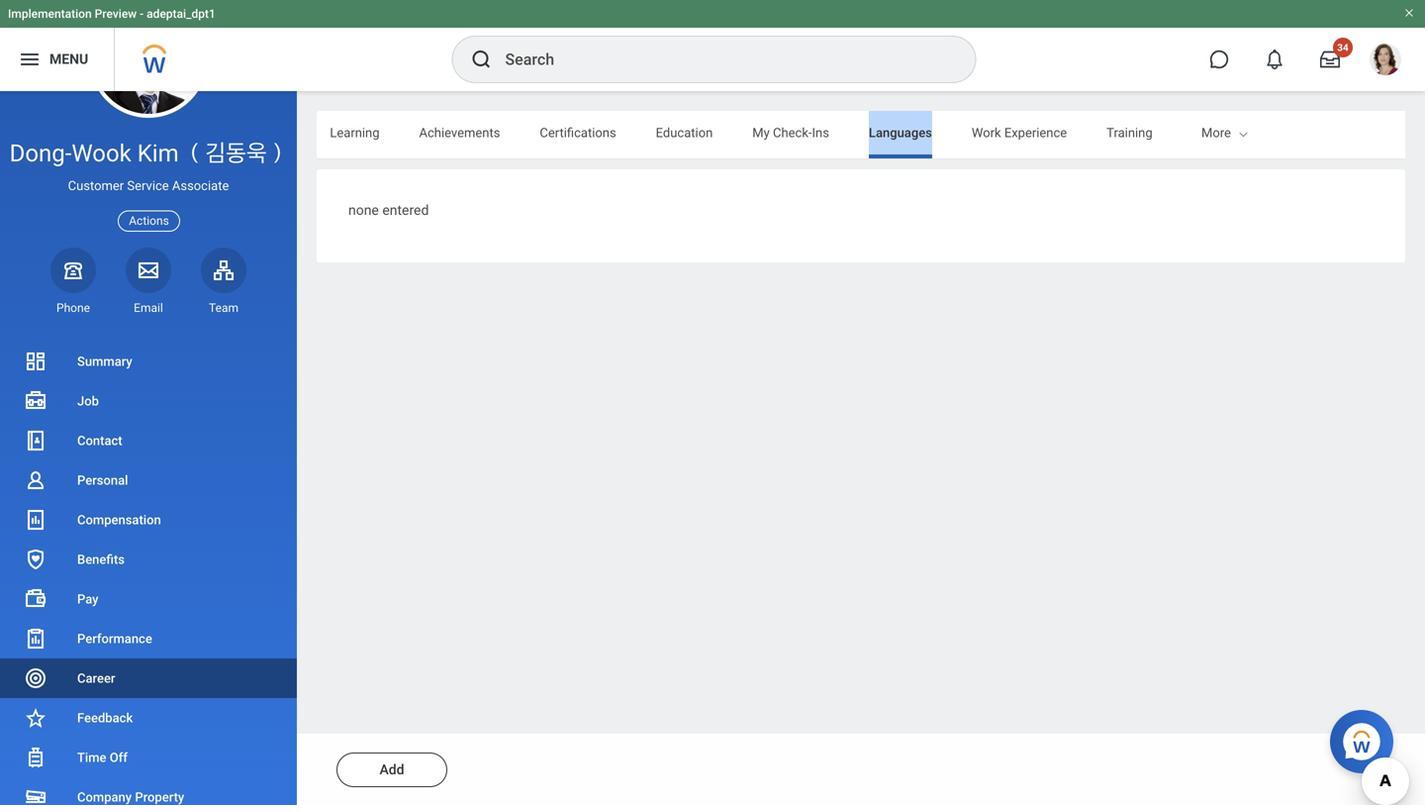 Task type: describe. For each thing, give the bounding box(es) containing it.
contact link
[[0, 421, 297, 460]]

wook
[[72, 139, 132, 167]]

company property link
[[0, 777, 297, 805]]

phone button
[[51, 247, 96, 316]]

time off link
[[0, 738, 297, 777]]

pay link
[[0, 579, 297, 619]]

adeptai_dpt1
[[147, 7, 216, 21]]

customer service associate
[[68, 178, 229, 193]]

job
[[77, 394, 99, 408]]

associate
[[172, 178, 229, 193]]

34 button
[[1309, 38, 1354, 81]]

email
[[134, 301, 163, 315]]

profile logan mcneil image
[[1370, 44, 1402, 79]]

education
[[656, 125, 713, 140]]

performance image
[[24, 627, 48, 651]]

company property image
[[24, 785, 48, 805]]

inbox large image
[[1321, 50, 1341, 69]]

team dong-wook kim （김동욱） element
[[201, 300, 247, 316]]

personal
[[77, 473, 128, 488]]

preview
[[95, 7, 137, 21]]

time
[[77, 750, 106, 765]]

learning
[[330, 125, 380, 140]]

kim
[[137, 139, 179, 167]]

ins
[[812, 125, 830, 140]]

career
[[77, 671, 115, 686]]

company
[[77, 790, 132, 805]]

work
[[972, 125, 1002, 140]]

languages
[[869, 125, 933, 140]]

team
[[209, 301, 239, 315]]

performance
[[77, 631, 152, 646]]

navigation pane region
[[0, 0, 297, 805]]

phone dong-wook kim （김동욱） element
[[51, 300, 96, 316]]

benefits image
[[24, 548, 48, 571]]

work experience
[[972, 125, 1068, 140]]

benefits
[[77, 552, 125, 567]]

tab list containing learning
[[0, 111, 1153, 158]]

entered
[[383, 202, 429, 218]]

menu
[[50, 51, 88, 67]]

Search Workday  search field
[[506, 38, 935, 81]]

off
[[110, 750, 128, 765]]

company property
[[77, 790, 184, 805]]

customer
[[68, 178, 124, 193]]



Task type: locate. For each thing, give the bounding box(es) containing it.
certifications
[[540, 125, 617, 140]]

list containing summary
[[0, 342, 297, 805]]

achievements
[[419, 125, 500, 140]]

notifications large image
[[1266, 50, 1285, 69]]

feedback link
[[0, 698, 297, 738]]

job image
[[24, 389, 48, 413]]

check-
[[773, 125, 812, 140]]

service
[[127, 178, 169, 193]]

mail image
[[137, 258, 160, 282]]

menu banner
[[0, 0, 1426, 91]]

feedback
[[77, 710, 133, 725]]

summary image
[[24, 350, 48, 373]]

dong-wook kim （김동욱）
[[10, 139, 288, 167]]

compensation image
[[24, 508, 48, 532]]

personal image
[[24, 468, 48, 492]]

phone
[[56, 301, 90, 315]]

time off image
[[24, 746, 48, 769]]

add button
[[337, 753, 448, 787]]

close environment banner image
[[1404, 7, 1416, 19]]

pay image
[[24, 587, 48, 611]]

team link
[[201, 247, 247, 316]]

menu button
[[0, 28, 114, 91]]

time off
[[77, 750, 128, 765]]

actions
[[129, 214, 169, 228]]

experience
[[1005, 125, 1068, 140]]

contact image
[[24, 429, 48, 453]]

none entered
[[349, 202, 429, 218]]

summary link
[[0, 342, 297, 381]]

email dong-wook kim （김동욱） element
[[126, 300, 171, 316]]

career link
[[0, 659, 297, 698]]

email button
[[126, 247, 171, 316]]

benefits link
[[0, 540, 297, 579]]

contact
[[77, 433, 122, 448]]

none
[[349, 202, 379, 218]]

performance link
[[0, 619, 297, 659]]

job link
[[0, 381, 297, 421]]

implementation
[[8, 7, 92, 21]]

feedback image
[[24, 706, 48, 730]]

add
[[380, 761, 405, 778]]

training
[[1107, 125, 1153, 140]]

justify image
[[18, 48, 42, 71]]

（김동욱）
[[185, 139, 288, 167]]

career image
[[24, 666, 48, 690]]

my check-ins
[[753, 125, 830, 140]]

my
[[753, 125, 770, 140]]

search image
[[470, 48, 494, 71]]

implementation preview -   adeptai_dpt1
[[8, 7, 216, 21]]

dong-
[[10, 139, 72, 167]]

more
[[1202, 125, 1232, 140]]

compensation link
[[0, 500, 297, 540]]

list
[[0, 342, 297, 805]]

-
[[140, 7, 144, 21]]

personal link
[[0, 460, 297, 500]]

actions button
[[118, 210, 180, 231]]

compensation
[[77, 512, 161, 527]]

view team image
[[212, 258, 236, 282]]

property
[[135, 790, 184, 805]]

phone image
[[59, 258, 87, 282]]

tab list
[[0, 111, 1153, 158]]

pay
[[77, 592, 99, 607]]

summary
[[77, 354, 132, 369]]

34
[[1338, 42, 1349, 53]]



Task type: vqa. For each thing, say whether or not it's contained in the screenshot.
Corporativo related to Portuguese (Brazil) | Aprendizado corporativo
no



